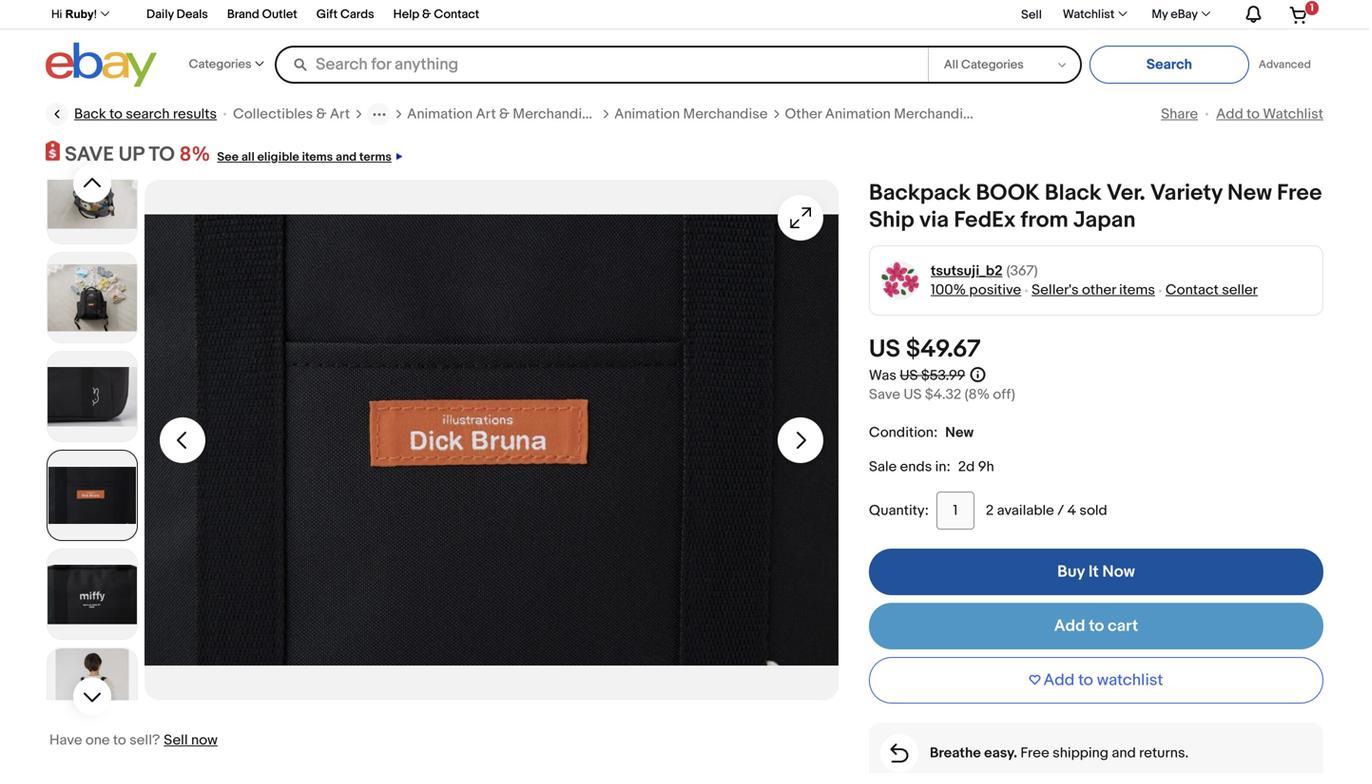 Task type: describe. For each thing, give the bounding box(es) containing it.
back to search results link
[[46, 103, 217, 126]]

add to watchlist
[[1216, 106, 1324, 123]]

contact inside account 'navigation'
[[434, 7, 479, 22]]

picture 11 of 11 image
[[48, 649, 137, 738]]

to right one
[[113, 732, 126, 749]]

100% positive link
[[931, 282, 1021, 299]]

black
[[1045, 180, 1102, 207]]

8%
[[179, 142, 210, 167]]

0 vertical spatial items
[[302, 150, 333, 165]]

now
[[1103, 562, 1135, 582]]

categories button
[[189, 44, 264, 85]]

tsutsuji_b2 image
[[881, 261, 920, 300]]

outlet
[[262, 7, 297, 22]]

available
[[997, 502, 1054, 519]]

us for was
[[900, 367, 918, 384]]

have
[[49, 732, 82, 749]]

seller's other items
[[1032, 282, 1155, 299]]

banner containing daily deals
[[41, 0, 1324, 92]]

brand outlet
[[227, 7, 297, 22]]

animation for animation merchandise
[[614, 106, 680, 123]]

cart
[[1108, 616, 1138, 636]]

fedex
[[954, 207, 1016, 234]]

add to cart
[[1054, 616, 1138, 636]]

new inside 'backpack book black ver. variety new free ship via fedex from japan'
[[1228, 180, 1272, 207]]

hi ruby !
[[51, 8, 97, 20]]

easy.
[[984, 745, 1017, 762]]

terms
[[359, 150, 392, 165]]

(367)
[[1007, 263, 1038, 280]]

to for cart
[[1089, 616, 1104, 636]]

sold
[[1080, 502, 1107, 519]]

tsutsuji_b2
[[931, 263, 1003, 280]]

art inside collectibles & art link
[[330, 106, 350, 123]]

book
[[976, 180, 1040, 207]]

ruby
[[65, 8, 94, 20]]

1 vertical spatial free
[[1021, 745, 1050, 762]]

watchlist link
[[1052, 3, 1136, 26]]

off)
[[993, 386, 1015, 403]]

shipping
[[1053, 745, 1109, 762]]

2d
[[958, 458, 975, 476]]

daily
[[146, 7, 174, 22]]

collectibles
[[233, 106, 313, 123]]

my
[[1152, 7, 1168, 22]]

picture 9 of 11 image
[[48, 451, 137, 540]]

animation art & merchandise link
[[407, 105, 598, 124]]

and for returns.
[[1112, 745, 1136, 762]]

2 horizontal spatial &
[[499, 106, 510, 123]]

eligible
[[257, 150, 299, 165]]

picture 10 of 11 image
[[48, 550, 137, 639]]

gift
[[316, 7, 338, 22]]

0 horizontal spatial sell
[[164, 732, 188, 749]]

animation merchandise link
[[614, 105, 768, 124]]

add to cart link
[[869, 603, 1324, 650]]

share
[[1161, 106, 1198, 123]]

save
[[65, 142, 114, 167]]

hi
[[51, 8, 62, 20]]

$4.32
[[925, 386, 962, 403]]

help
[[393, 7, 420, 22]]

Quantity: text field
[[936, 492, 975, 530]]

& for help
[[422, 7, 431, 22]]

to for watchlist
[[1078, 671, 1093, 690]]

returns.
[[1139, 745, 1189, 762]]

results
[[173, 106, 217, 123]]

help & contact link
[[393, 4, 479, 27]]

art inside animation art & merchandise link
[[476, 106, 496, 123]]

other
[[785, 106, 822, 123]]

notifications image
[[1242, 5, 1264, 24]]

quantity:
[[869, 502, 929, 519]]

contact seller link
[[1166, 282, 1258, 299]]

1 merchandise from the left
[[513, 106, 598, 123]]

brand
[[227, 7, 259, 22]]

deals
[[176, 7, 208, 22]]

add to watchlist
[[1044, 671, 1163, 690]]

now
[[191, 732, 218, 749]]

add for add to watchlist
[[1044, 671, 1075, 690]]

ends
[[900, 458, 932, 476]]

daily deals link
[[146, 4, 208, 27]]

breathe easy. free shipping and returns.
[[930, 745, 1189, 762]]

my ebay
[[1152, 7, 1198, 22]]

tsutsuji_b2 (367)
[[931, 263, 1038, 280]]

1 horizontal spatial watchlist
[[1263, 106, 1324, 123]]

watchlist
[[1097, 671, 1163, 690]]

see
[[217, 150, 239, 165]]

3 merchandise from the left
[[894, 106, 979, 123]]

seller's other items link
[[1032, 282, 1155, 299]]

to for watchlist
[[1247, 106, 1260, 123]]

seller's
[[1032, 282, 1079, 299]]

us for save
[[904, 386, 922, 403]]

gift cards link
[[316, 4, 374, 27]]

search
[[126, 106, 170, 123]]

tsutsuji_b2 link
[[931, 262, 1003, 281]]

3 animation from the left
[[825, 106, 891, 123]]

collectibles & art link
[[233, 105, 350, 124]]

4
[[1068, 502, 1076, 519]]

up
[[119, 142, 144, 167]]

positive
[[969, 282, 1021, 299]]

sale
[[869, 458, 897, 476]]

sell inside account 'navigation'
[[1021, 7, 1042, 22]]

9h
[[978, 458, 994, 476]]



Task type: locate. For each thing, give the bounding box(es) containing it.
save up to 8%
[[65, 142, 210, 167]]

and left terms
[[336, 150, 357, 165]]

picture 8 of 11 image
[[48, 352, 137, 441]]

1 vertical spatial us
[[900, 367, 918, 384]]

sell
[[1021, 7, 1042, 22], [164, 732, 188, 749]]

add inside button
[[1044, 671, 1075, 690]]

new
[[1228, 180, 1272, 207], [945, 424, 974, 441]]

1 art from the left
[[330, 106, 350, 123]]

ver.
[[1107, 180, 1145, 207]]

sale ends in: 2d 9h
[[869, 458, 994, 476]]

1 horizontal spatial contact
[[1166, 282, 1219, 299]]

0 horizontal spatial art
[[330, 106, 350, 123]]

0 vertical spatial free
[[1277, 180, 1322, 207]]

$49.67
[[906, 335, 981, 364]]

free down the add to watchlist
[[1277, 180, 1322, 207]]

0 horizontal spatial animation
[[407, 106, 473, 123]]

none submit inside "banner"
[[1090, 46, 1249, 84]]

us
[[869, 335, 901, 364], [900, 367, 918, 384], [904, 386, 922, 403]]

to inside button
[[1078, 671, 1093, 690]]

0 horizontal spatial &
[[316, 106, 327, 123]]

2 horizontal spatial merchandise
[[894, 106, 979, 123]]

contact seller
[[1166, 282, 1258, 299]]

contact
[[434, 7, 479, 22], [1166, 282, 1219, 299]]

see all eligible items and terms link
[[210, 142, 402, 167]]

variety
[[1150, 180, 1223, 207]]

ship
[[869, 207, 915, 234]]

watchlist down advanced link
[[1263, 106, 1324, 123]]

free
[[1277, 180, 1322, 207], [1021, 745, 1050, 762]]

animation merchandise
[[614, 106, 768, 123]]

back
[[74, 106, 106, 123]]

2
[[986, 502, 994, 519]]

and inside see all eligible items and terms link
[[336, 150, 357, 165]]

1 vertical spatial and
[[1112, 745, 1136, 762]]

other
[[1082, 282, 1116, 299]]

add to watchlist link
[[1216, 106, 1324, 123]]

1 vertical spatial contact
[[1166, 282, 1219, 299]]

to down advanced
[[1247, 106, 1260, 123]]

0 horizontal spatial free
[[1021, 745, 1050, 762]]

Search for anything text field
[[278, 48, 924, 82]]

animation
[[407, 106, 473, 123], [614, 106, 680, 123], [825, 106, 891, 123]]

0 vertical spatial add
[[1216, 106, 1244, 123]]

0 horizontal spatial new
[[945, 424, 974, 441]]

new right variety
[[1228, 180, 1272, 207]]

to right back
[[109, 106, 123, 123]]

& inside account 'navigation'
[[422, 7, 431, 22]]

2 animation from the left
[[614, 106, 680, 123]]

0 horizontal spatial merchandise
[[513, 106, 598, 123]]

free right easy.
[[1021, 745, 1050, 762]]

backpack
[[869, 180, 971, 207]]

1 horizontal spatial &
[[422, 7, 431, 22]]

picture 7 of 11 image
[[48, 253, 137, 342]]

1 animation from the left
[[407, 106, 473, 123]]

new up 2d
[[945, 424, 974, 441]]

backpack book black ver. variety new free ship via fedex from japan - picture 9 of 11 image
[[145, 180, 839, 700]]

ebay home image
[[46, 42, 157, 87]]

items right 'eligible'
[[302, 150, 333, 165]]

0 horizontal spatial items
[[302, 150, 333, 165]]

other animation merchandise
[[785, 106, 979, 123]]

contact left the seller
[[1166, 282, 1219, 299]]

see all eligible items and terms
[[217, 150, 392, 165]]

(8%
[[965, 386, 990, 403]]

add to watchlist button
[[869, 657, 1324, 704]]

us up was
[[869, 335, 901, 364]]

& for collectibles
[[316, 106, 327, 123]]

buy
[[1057, 562, 1085, 582]]

2 vertical spatial add
[[1044, 671, 1075, 690]]

sell left watchlist link
[[1021, 7, 1042, 22]]

0 vertical spatial sell
[[1021, 7, 1042, 22]]

to left watchlist
[[1078, 671, 1093, 690]]

0 horizontal spatial contact
[[434, 7, 479, 22]]

1 horizontal spatial sell
[[1021, 7, 1042, 22]]

brand outlet link
[[227, 4, 297, 27]]

was us $53.99
[[869, 367, 965, 384]]

merchandise left other
[[683, 106, 768, 123]]

to for search
[[109, 106, 123, 123]]

save us $4.32 (8% off)
[[869, 386, 1015, 403]]

!
[[94, 8, 97, 20]]

picture 6 of 11 image
[[48, 154, 137, 244]]

to left cart
[[1089, 616, 1104, 636]]

sell now link
[[164, 732, 218, 749]]

2 horizontal spatial animation
[[825, 106, 891, 123]]

1 horizontal spatial art
[[476, 106, 496, 123]]

0 vertical spatial contact
[[434, 7, 479, 22]]

2 available / 4 sold
[[986, 502, 1107, 519]]

0 vertical spatial us
[[869, 335, 901, 364]]

all
[[241, 150, 255, 165]]

/
[[1058, 502, 1064, 519]]

breathe
[[930, 745, 981, 762]]

1 horizontal spatial items
[[1119, 282, 1155, 299]]

animation art & merchandise
[[407, 106, 598, 123]]

100% positive
[[931, 282, 1021, 299]]

collectibles & art
[[233, 106, 350, 123]]

1 link
[[1278, 0, 1321, 28]]

add left cart
[[1054, 616, 1085, 636]]

0 vertical spatial watchlist
[[1063, 7, 1115, 22]]

contact right help
[[434, 7, 479, 22]]

1 vertical spatial watchlist
[[1263, 106, 1324, 123]]

1 vertical spatial add
[[1054, 616, 1085, 636]]

0 horizontal spatial and
[[336, 150, 357, 165]]

one
[[85, 732, 110, 749]]

have one to sell? sell now
[[49, 732, 218, 749]]

100%
[[931, 282, 966, 299]]

1 vertical spatial items
[[1119, 282, 1155, 299]]

and left returns.
[[1112, 745, 1136, 762]]

sell?
[[129, 732, 160, 749]]

backpack book black ver. variety new free ship via fedex from japan
[[869, 180, 1322, 234]]

with details__icon image
[[890, 744, 909, 763]]

0 vertical spatial and
[[336, 150, 357, 165]]

1 horizontal spatial animation
[[614, 106, 680, 123]]

other animation merchandise link
[[785, 105, 979, 124]]

account navigation
[[41, 0, 1324, 29]]

1 horizontal spatial merchandise
[[683, 106, 768, 123]]

add right share
[[1216, 106, 1244, 123]]

us down was us $53.99
[[904, 386, 922, 403]]

add down add to cart link
[[1044, 671, 1075, 690]]

2 art from the left
[[476, 106, 496, 123]]

merchandise up backpack
[[894, 106, 979, 123]]

watchlist right sell link
[[1063, 7, 1115, 22]]

buy it now
[[1057, 562, 1135, 582]]

back to search results
[[74, 106, 217, 123]]

1
[[1310, 2, 1314, 14]]

us right was
[[900, 367, 918, 384]]

sell link
[[1013, 7, 1051, 22]]

seller
[[1222, 282, 1258, 299]]

advanced link
[[1249, 46, 1321, 84]]

art
[[330, 106, 350, 123], [476, 106, 496, 123]]

merchandise down the search for anything 'text box'
[[513, 106, 598, 123]]

add
[[1216, 106, 1244, 123], [1054, 616, 1085, 636], [1044, 671, 1075, 690]]

share button
[[1161, 106, 1198, 123]]

1 vertical spatial sell
[[164, 732, 188, 749]]

1 horizontal spatial and
[[1112, 745, 1136, 762]]

sell left now
[[164, 732, 188, 749]]

items right other
[[1119, 282, 1155, 299]]

1 horizontal spatial new
[[1228, 180, 1272, 207]]

advanced
[[1259, 58, 1311, 71]]

new inside 'condition: new'
[[945, 424, 974, 441]]

to
[[149, 142, 175, 167]]

add for add to cart
[[1054, 616, 1085, 636]]

it
[[1089, 562, 1099, 582]]

from
[[1021, 207, 1069, 234]]

daily deals
[[146, 7, 208, 22]]

japan
[[1074, 207, 1136, 234]]

1 vertical spatial new
[[945, 424, 974, 441]]

cards
[[340, 7, 374, 22]]

2 vertical spatial us
[[904, 386, 922, 403]]

add for add to watchlist
[[1216, 106, 1244, 123]]

watchlist inside account 'navigation'
[[1063, 7, 1115, 22]]

1 horizontal spatial free
[[1277, 180, 1322, 207]]

and for terms
[[336, 150, 357, 165]]

banner
[[41, 0, 1324, 92]]

animation for animation art & merchandise
[[407, 106, 473, 123]]

2 merchandise from the left
[[683, 106, 768, 123]]

0 vertical spatial new
[[1228, 180, 1272, 207]]

0 horizontal spatial watchlist
[[1063, 7, 1115, 22]]

free inside 'backpack book black ver. variety new free ship via fedex from japan'
[[1277, 180, 1322, 207]]

$53.99
[[921, 367, 965, 384]]

in:
[[935, 458, 951, 476]]

None submit
[[1090, 46, 1249, 84]]

items
[[302, 150, 333, 165], [1119, 282, 1155, 299]]

save
[[869, 386, 900, 403]]

buy it now link
[[869, 549, 1324, 595]]



Task type: vqa. For each thing, say whether or not it's contained in the screenshot.
"Amour"
no



